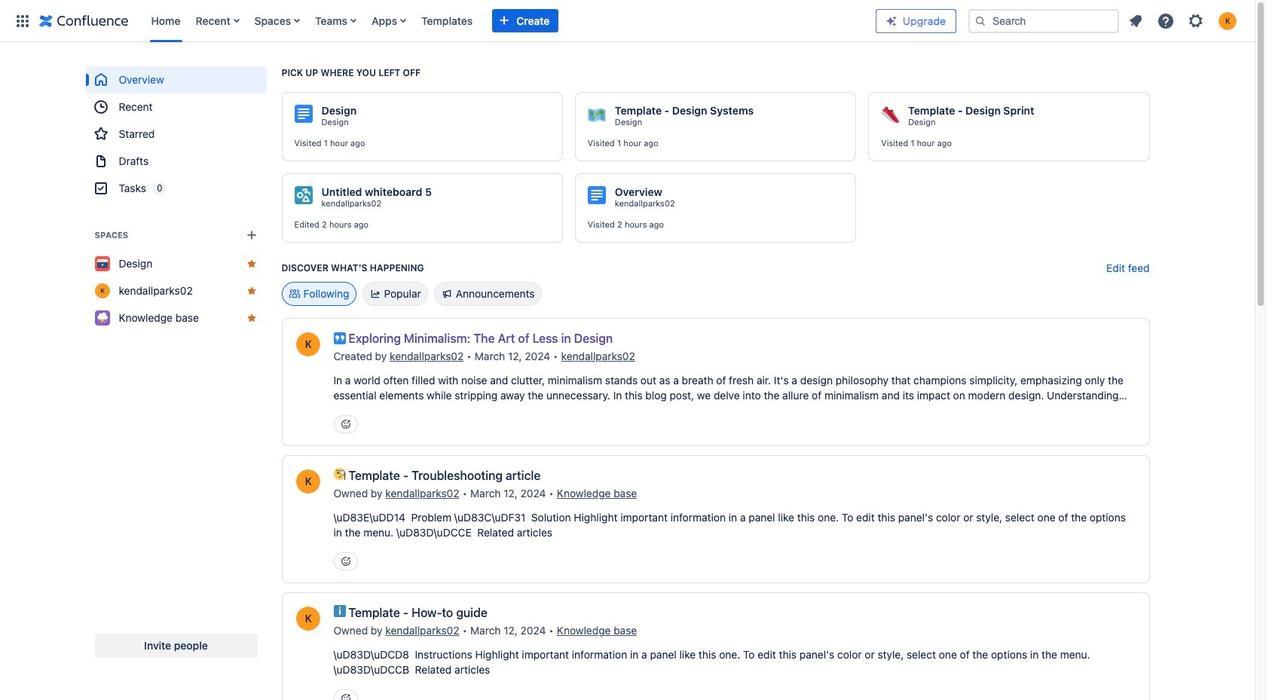 Task type: vqa. For each thing, say whether or not it's contained in the screenshot.
Help Icon
yes



Task type: locate. For each thing, give the bounding box(es) containing it.
appswitcher icon image
[[14, 12, 32, 30]]

:face_with_monocle: image
[[334, 468, 346, 480], [334, 468, 346, 480]]

more information about kendallparks02 image
[[294, 468, 322, 495], [294, 605, 322, 633]]

help icon image
[[1157, 12, 1175, 30]]

1 horizontal spatial list
[[1123, 7, 1246, 34]]

0 horizontal spatial list
[[144, 0, 876, 42]]

None search field
[[969, 9, 1120, 33]]

unstar this space image up unstar this space icon
[[245, 285, 257, 297]]

unstar this space image down create a space image
[[245, 258, 257, 270]]

1 unstar this space image from the top
[[245, 258, 257, 270]]

banner
[[0, 0, 1255, 42]]

add reaction image
[[340, 418, 352, 430], [340, 556, 352, 568]]

confluence image
[[39, 12, 129, 30], [39, 12, 129, 30]]

search image
[[975, 15, 987, 27]]

0 vertical spatial add reaction image
[[340, 418, 352, 430]]

0 vertical spatial more information about kendallparks02 image
[[294, 468, 322, 495]]

list
[[144, 0, 876, 42], [1123, 7, 1246, 34]]

add reaction image for 1st more information about kendallparks02 icon from the top of the page
[[340, 556, 352, 568]]

settings icon image
[[1187, 12, 1206, 30]]

group
[[86, 66, 267, 202]]

1 vertical spatial unstar this space image
[[245, 285, 257, 297]]

your profile and preferences image
[[1219, 12, 1237, 30]]

:map: image
[[588, 106, 606, 124], [588, 106, 606, 124]]

0 vertical spatial unstar this space image
[[245, 258, 257, 270]]

1 vertical spatial add reaction image
[[340, 556, 352, 568]]

global element
[[9, 0, 876, 42]]

add reaction image for more information about kendallparks02 image on the left of the page
[[340, 418, 352, 430]]

1 vertical spatial more information about kendallparks02 image
[[294, 605, 322, 633]]

create a space image
[[242, 226, 260, 244]]

notification icon image
[[1127, 12, 1145, 30]]

:athletic_shoe: image
[[881, 106, 900, 124]]

unstar this space image
[[245, 258, 257, 270], [245, 285, 257, 297]]

:information_source: image
[[334, 605, 346, 617], [334, 605, 346, 617]]

1 add reaction image from the top
[[340, 418, 352, 430]]

2 add reaction image from the top
[[340, 556, 352, 568]]

premium image
[[886, 15, 898, 27]]



Task type: describe. For each thing, give the bounding box(es) containing it.
list for "appswitcher icon"
[[144, 0, 876, 42]]

unstar this space image
[[245, 312, 257, 324]]

add reaction image
[[340, 693, 352, 700]]

2 more information about kendallparks02 image from the top
[[294, 605, 322, 633]]

Search field
[[969, 9, 1120, 33]]

1 more information about kendallparks02 image from the top
[[294, 468, 322, 495]]

list for premium icon
[[1123, 7, 1246, 34]]

more information about kendallparks02 image
[[294, 331, 322, 358]]

:athletic_shoe: image
[[881, 106, 900, 124]]

2 unstar this space image from the top
[[245, 285, 257, 297]]



